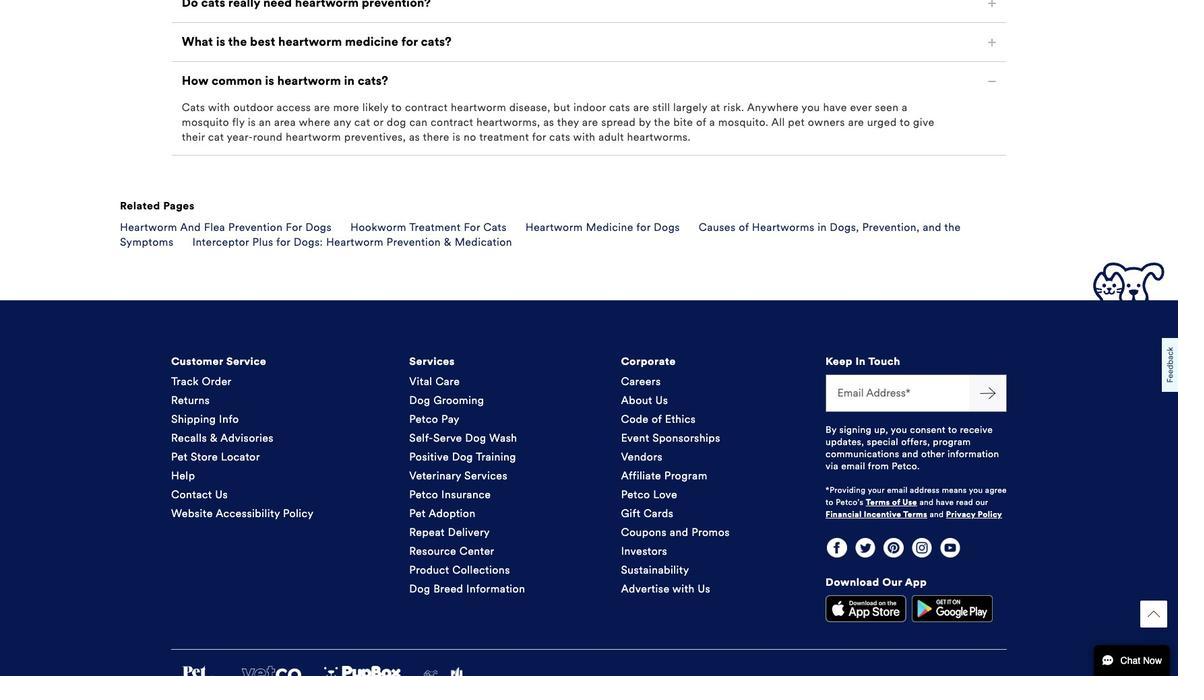 Task type: locate. For each thing, give the bounding box(es) containing it.
they
[[557, 116, 579, 129]]

in up more
[[344, 73, 355, 88]]

0 horizontal spatial cats?
[[358, 73, 388, 88]]

heartworm down "hookworm" on the left top of the page
[[326, 236, 384, 249]]

0 horizontal spatial terms
[[866, 498, 890, 508]]

dogs left causes
[[654, 221, 680, 234]]

email down communications
[[841, 461, 865, 473]]

in left dogs,
[[818, 221, 827, 234]]

1 vertical spatial prevention
[[387, 236, 441, 249]]

sustainability link
[[621, 564, 689, 577]]

product
[[409, 564, 449, 577]]

policy
[[283, 508, 314, 521], [978, 510, 1002, 520]]

for inside the cats with outdoor access are more likely to contract heartworm disease, but indoor cats are still largely at risk. anywhere you have ever seen a mosquito fly is an area where any cat or dog can contract heartworms, as they are spread by the bite of a mosquito. all pet owners are urged to give their cat year-round heartworm preventives, as there is no treatment for cats with adult heartworms.
[[532, 131, 546, 144]]

you up pet
[[802, 101, 820, 114]]

heartworm left medicine
[[526, 221, 583, 234]]

careers about us code of ethics event sponsorships vendors affiliate program petco love gift cards coupons and promos investors sustainability advertise with us
[[621, 376, 730, 596]]

0 vertical spatial in
[[344, 73, 355, 88]]

0 horizontal spatial cat
[[208, 131, 224, 144]]

with down sustainability link
[[673, 583, 695, 596]]

0 horizontal spatial policy
[[283, 508, 314, 521]]

are up by
[[633, 101, 649, 114]]

largely
[[673, 101, 707, 114]]

gift
[[621, 508, 641, 521]]

1 vertical spatial us
[[215, 489, 228, 502]]

dogs
[[305, 221, 332, 234], [654, 221, 680, 234]]

of right bite
[[696, 116, 706, 129]]

resource center link
[[409, 546, 495, 558]]

& down 'treatment'
[[444, 236, 452, 249]]

a right seen
[[902, 101, 908, 114]]

have up owners
[[823, 101, 847, 114]]

0 vertical spatial cat
[[354, 116, 370, 129]]

is inside "link"
[[265, 73, 274, 88]]

2 vertical spatial you
[[969, 486, 983, 496]]

financial incentive terms link
[[826, 510, 927, 520]]

code
[[621, 413, 649, 426]]

0 horizontal spatial pet
[[171, 451, 188, 464]]

care
[[436, 376, 460, 389]]

0 horizontal spatial email
[[841, 461, 865, 473]]

0 vertical spatial &
[[444, 236, 452, 249]]

can
[[409, 116, 428, 129]]

the left best
[[228, 34, 247, 49]]

dog down the self-serve dog wash link
[[452, 451, 473, 464]]

consent
[[910, 425, 946, 436]]

of inside causes of heartworms in dogs, prevention, and the symptoms
[[739, 221, 749, 234]]

0 horizontal spatial have
[[823, 101, 847, 114]]

and right prevention,
[[923, 221, 942, 234]]

1 vertical spatial a
[[709, 116, 715, 129]]

1 horizontal spatial the
[[654, 116, 670, 129]]

1 horizontal spatial policy
[[978, 510, 1002, 520]]

indoor
[[574, 101, 606, 114]]

of
[[696, 116, 706, 129], [739, 221, 749, 234], [652, 413, 662, 426], [892, 498, 900, 508]]

to up the program
[[948, 425, 957, 436]]

0 horizontal spatial you
[[802, 101, 820, 114]]

special
[[867, 437, 899, 449]]

and down cards
[[670, 527, 689, 540]]

with down they on the top
[[573, 131, 595, 144]]

code of ethics link
[[621, 413, 696, 426]]

you inside *providing your email address means you agree to
[[969, 486, 983, 496]]

0 vertical spatial cats
[[609, 101, 630, 114]]

cards
[[644, 508, 674, 521]]

cats inside the cats with outdoor access are more likely to contract heartworm disease, but indoor cats are still largely at risk. anywhere you have ever seen a mosquito fly is an area where any cat or dog can contract heartworms, as they are spread by the bite of a mosquito. all pet owners are urged to give their cat year-round heartworm preventives, as there is no treatment for cats with adult heartworms.
[[182, 101, 205, 114]]

the down still
[[654, 116, 670, 129]]

vital care dog grooming petco pay self-serve dog wash positive dog training veterinary services petco insurance pet adoption repeat delivery resource center product collections dog breed information
[[409, 376, 525, 596]]

0 vertical spatial with
[[208, 101, 230, 114]]

1 vertical spatial cats
[[483, 221, 507, 234]]

wash
[[489, 432, 517, 445]]

0 vertical spatial contract
[[405, 101, 448, 114]]

are up the where
[[314, 101, 330, 114]]

1 horizontal spatial have
[[936, 498, 954, 508]]

0 vertical spatial cats
[[182, 101, 205, 114]]

0 vertical spatial you
[[802, 101, 820, 114]]

prevention,
[[862, 221, 920, 234]]

prevention down hookworm treatment for cats
[[387, 236, 441, 249]]

0 horizontal spatial in
[[344, 73, 355, 88]]

1 vertical spatial contract
[[431, 116, 474, 129]]

&
[[444, 236, 452, 249], [210, 432, 218, 445]]

us down promos
[[698, 583, 711, 596]]

serve
[[433, 432, 462, 445]]

for
[[401, 34, 418, 49], [532, 131, 546, 144], [636, 221, 651, 234], [276, 236, 291, 249]]

keep in touch
[[826, 356, 900, 368]]

careers
[[621, 376, 661, 389]]

you up the our
[[969, 486, 983, 496]]

for
[[286, 221, 302, 234], [464, 221, 480, 234]]

contract up there
[[431, 116, 474, 129]]

0 horizontal spatial with
[[208, 101, 230, 114]]

heartworm and flea prevention for dogs
[[120, 221, 332, 234]]

bite
[[673, 116, 693, 129]]

to inside *providing your email address means you agree to
[[826, 498, 834, 508]]

policy right accessibility
[[283, 508, 314, 521]]

cat down the mosquito on the left top
[[208, 131, 224, 144]]

1 horizontal spatial in
[[818, 221, 827, 234]]

for right medicine at the left of the page
[[401, 34, 418, 49]]

heartworm inside "link"
[[277, 73, 341, 88]]

2 horizontal spatial with
[[673, 583, 695, 596]]

information
[[466, 583, 525, 596]]

are down ever on the right
[[848, 116, 864, 129]]

coupons
[[621, 527, 667, 540]]

2 horizontal spatial heartworm
[[526, 221, 583, 234]]

1 horizontal spatial dogs
[[654, 221, 680, 234]]

give
[[913, 116, 935, 129]]

you right the up,
[[891, 425, 907, 436]]

0 vertical spatial prevention
[[228, 221, 283, 234]]

dog breed information link
[[409, 583, 525, 596]]

1 vertical spatial you
[[891, 425, 907, 436]]

2 horizontal spatial the
[[944, 221, 961, 234]]

2 vertical spatial the
[[944, 221, 961, 234]]

likely
[[363, 101, 389, 114]]

with up the mosquito on the left top
[[208, 101, 230, 114]]

have down means
[[936, 498, 954, 508]]

a down at on the top right
[[709, 116, 715, 129]]

dog
[[409, 395, 430, 407], [465, 432, 486, 445], [452, 451, 473, 464], [409, 583, 430, 596]]

1 vertical spatial services
[[464, 470, 508, 483]]

repeat
[[409, 527, 445, 540]]

1 vertical spatial the
[[654, 116, 670, 129]]

resource
[[409, 546, 456, 558]]

0 vertical spatial services
[[409, 356, 455, 368]]

track order link
[[171, 376, 232, 389]]

hookworm treatment for cats link
[[350, 221, 507, 234]]

of right code
[[652, 413, 662, 426]]

1 vertical spatial have
[[936, 498, 954, 508]]

by
[[826, 425, 837, 436]]

contract up can
[[405, 101, 448, 114]]

0 horizontal spatial the
[[228, 34, 247, 49]]

1 horizontal spatial with
[[573, 131, 595, 144]]

as left they on the top
[[543, 116, 554, 129]]

collections
[[452, 564, 510, 577]]

cats up the mosquito on the left top
[[182, 101, 205, 114]]

heartworm up symptoms at top
[[120, 221, 177, 234]]

1 horizontal spatial &
[[444, 236, 452, 249]]

are down indoor
[[582, 116, 598, 129]]

heartworm up the access at the left
[[277, 73, 341, 88]]

ever
[[850, 101, 872, 114]]

1 horizontal spatial a
[[902, 101, 908, 114]]

pet up help
[[171, 451, 188, 464]]

us up the website accessibility policy link
[[215, 489, 228, 502]]

track order returns shipping info recalls & advisories pet store locator help contact us website accessibility policy
[[171, 376, 314, 521]]

0 horizontal spatial us
[[215, 489, 228, 502]]

1 vertical spatial terms
[[903, 510, 927, 520]]

0 vertical spatial pet
[[171, 451, 188, 464]]

0 horizontal spatial cats
[[182, 101, 205, 114]]

for down disease,
[[532, 131, 546, 144]]

1 vertical spatial email
[[887, 486, 908, 496]]

still
[[653, 101, 670, 114]]

1 vertical spatial pet
[[409, 508, 426, 521]]

cats up medication
[[483, 221, 507, 234]]

& inside track order returns shipping info recalls & advisories pet store locator help contact us website accessibility policy
[[210, 432, 218, 445]]

1 horizontal spatial pet
[[409, 508, 426, 521]]

dogs:
[[294, 236, 323, 249]]

pay
[[441, 413, 460, 426]]

information
[[948, 449, 999, 461]]

services inside vital care dog grooming petco pay self-serve dog wash positive dog training veterinary services petco insurance pet adoption repeat delivery resource center product collections dog breed information
[[464, 470, 508, 483]]

veterinary
[[409, 470, 461, 483]]

0 horizontal spatial dogs
[[305, 221, 332, 234]]

0 horizontal spatial services
[[409, 356, 455, 368]]

cats? right medicine at the left of the page
[[421, 34, 452, 49]]

medicine
[[345, 34, 398, 49]]

0 horizontal spatial cats
[[549, 131, 570, 144]]

with
[[208, 101, 230, 114], [573, 131, 595, 144], [673, 583, 695, 596]]

in
[[856, 356, 866, 368]]

1 vertical spatial cats?
[[358, 73, 388, 88]]

dog up positive dog training link
[[465, 432, 486, 445]]

0 horizontal spatial &
[[210, 432, 218, 445]]

1 vertical spatial as
[[409, 131, 420, 144]]

pet up repeat
[[409, 508, 426, 521]]

heartworms
[[752, 221, 815, 234]]

us inside track order returns shipping info recalls & advisories pet store locator help contact us website accessibility policy
[[215, 489, 228, 502]]

petco love link
[[621, 489, 677, 502]]

track
[[171, 376, 199, 389]]

1 horizontal spatial cats?
[[421, 34, 452, 49]]

1 horizontal spatial you
[[891, 425, 907, 436]]

1 horizontal spatial cats
[[483, 221, 507, 234]]

the inside the cats with outdoor access are more likely to contract heartworm disease, but indoor cats are still largely at risk. anywhere you have ever seen a mosquito fly is an area where any cat or dog can contract heartworms, as they are spread by the bite of a mosquito. all pet owners are urged to give their cat year-round heartworm preventives, as there is no treatment for cats with adult heartworms.
[[654, 116, 670, 129]]

dogs up the dogs:
[[305, 221, 332, 234]]

coupons and promos link
[[621, 527, 730, 540]]

1 horizontal spatial as
[[543, 116, 554, 129]]

mosquito.
[[718, 116, 769, 129]]

is right "what"
[[216, 34, 225, 49]]

0 vertical spatial have
[[823, 101, 847, 114]]

1 horizontal spatial terms
[[903, 510, 927, 520]]

of right causes
[[739, 221, 749, 234]]

dog down "vital"
[[409, 395, 430, 407]]

advertise with us link
[[621, 583, 711, 596]]

terms down your
[[866, 498, 890, 508]]

2 horizontal spatial us
[[698, 583, 711, 596]]

services up vital care link
[[409, 356, 455, 368]]

1 vertical spatial &
[[210, 432, 218, 445]]

0 horizontal spatial heartworm
[[120, 221, 177, 234]]

0 vertical spatial email
[[841, 461, 865, 473]]

services
[[409, 356, 455, 368], [464, 470, 508, 483]]

1 vertical spatial in
[[818, 221, 827, 234]]

2 vertical spatial with
[[673, 583, 695, 596]]

in inside causes of heartworms in dogs, prevention, and the symptoms
[[818, 221, 827, 234]]

download
[[826, 576, 880, 589]]

terms down use
[[903, 510, 927, 520]]

1 horizontal spatial email
[[887, 486, 908, 496]]

1 horizontal spatial heartworm
[[326, 236, 384, 249]]

heartworm up how common is heartworm in cats?
[[278, 34, 342, 49]]

1 horizontal spatial cats
[[609, 101, 630, 114]]

prevention up 'plus'
[[228, 221, 283, 234]]

None email field
[[826, 375, 969, 413]]

and up petco.
[[902, 449, 919, 461]]

investors link
[[621, 546, 667, 558]]

insurance
[[441, 489, 491, 502]]

petco inside careers about us code of ethics event sponsorships vendors affiliate program petco love gift cards coupons and promos investors sustainability advertise with us
[[621, 489, 650, 502]]

cats up spread
[[609, 101, 630, 114]]

the right prevention,
[[944, 221, 961, 234]]

cats?
[[421, 34, 452, 49], [358, 73, 388, 88]]

and inside causes of heartworms in dogs, prevention, and the symptoms
[[923, 221, 942, 234]]

adult
[[599, 131, 624, 144]]

1 horizontal spatial us
[[656, 395, 668, 407]]

as down can
[[409, 131, 420, 144]]

cats? up the likely
[[358, 73, 388, 88]]

1 horizontal spatial for
[[464, 221, 480, 234]]

for up the dogs:
[[286, 221, 302, 234]]

0 vertical spatial the
[[228, 34, 247, 49]]

to left give
[[900, 116, 910, 129]]

product collections link
[[409, 564, 510, 577]]

to up financial
[[826, 498, 834, 508]]

more
[[333, 101, 359, 114]]

is up 'outdoor'
[[265, 73, 274, 88]]

0 horizontal spatial for
[[286, 221, 302, 234]]

0 horizontal spatial as
[[409, 131, 420, 144]]

1 horizontal spatial cat
[[354, 116, 370, 129]]

petco up self-
[[409, 413, 438, 426]]

2 horizontal spatial you
[[969, 486, 983, 496]]

0 vertical spatial us
[[656, 395, 668, 407]]

1 vertical spatial cat
[[208, 131, 224, 144]]

submit email address image
[[980, 386, 996, 402]]

1 dogs from the left
[[305, 221, 332, 234]]

our
[[882, 576, 902, 589]]

you
[[802, 101, 820, 114], [891, 425, 907, 436], [969, 486, 983, 496]]

for up medication
[[464, 221, 480, 234]]

1 horizontal spatial services
[[464, 470, 508, 483]]

2 for from the left
[[464, 221, 480, 234]]

shipping
[[171, 413, 216, 426]]

have
[[823, 101, 847, 114], [936, 498, 954, 508]]

you inside the cats with outdoor access are more likely to contract heartworm disease, but indoor cats are still largely at risk. anywhere you have ever seen a mosquito fly is an area where any cat or dog can contract heartworms, as they are spread by the bite of a mosquito. all pet owners are urged to give their cat year-round heartworm preventives, as there is no treatment for cats with adult heartworms.
[[802, 101, 820, 114]]

recalls
[[171, 432, 207, 445]]

cat left or
[[354, 116, 370, 129]]

services down "training"
[[464, 470, 508, 483]]

urged
[[867, 116, 897, 129]]

of left use
[[892, 498, 900, 508]]

us up code of ethics link
[[656, 395, 668, 407]]

cats down they on the top
[[549, 131, 570, 144]]

policy inside 'petco's terms of use and have read our financial incentive terms and privacy policy'
[[978, 510, 1002, 520]]

their
[[182, 131, 205, 144]]

gift cards link
[[621, 508, 674, 521]]

email up terms of use "link"
[[887, 486, 908, 496]]

heartworm and flea prevention for dogs link
[[120, 221, 332, 234]]

0 vertical spatial a
[[902, 101, 908, 114]]

owners
[[808, 116, 845, 129]]

policy down the our
[[978, 510, 1002, 520]]

contract
[[405, 101, 448, 114], [431, 116, 474, 129]]

spread
[[601, 116, 636, 129]]

petco up gift
[[621, 489, 650, 502]]

& up pet store locator link
[[210, 432, 218, 445]]

training
[[476, 451, 516, 464]]

pet adoption link
[[409, 508, 476, 521]]

related pages
[[120, 200, 195, 212]]



Task type: vqa. For each thing, say whether or not it's contained in the screenshot.
SHOP SALE "icon"
no



Task type: describe. For each thing, give the bounding box(es) containing it.
outdoor
[[233, 101, 274, 114]]

fly
[[232, 116, 245, 129]]

other
[[921, 449, 945, 461]]

no
[[464, 131, 476, 144]]

seen
[[875, 101, 899, 114]]

keep
[[826, 356, 853, 368]]

center
[[460, 546, 495, 558]]

there
[[423, 131, 450, 144]]

is left no
[[453, 131, 461, 144]]

with inside careers about us code of ethics event sponsorships vendors affiliate program petco love gift cards coupons and promos investors sustainability advertise with us
[[673, 583, 695, 596]]

pet inside track order returns shipping info recalls & advisories pet store locator help contact us website accessibility policy
[[171, 451, 188, 464]]

up,
[[874, 425, 888, 436]]

1 vertical spatial cats
[[549, 131, 570, 144]]

dog
[[387, 116, 406, 129]]

heartworm down the where
[[286, 131, 341, 144]]

for right medicine
[[636, 221, 651, 234]]

the inside causes of heartworms in dogs, prevention, and the symptoms
[[944, 221, 961, 234]]

how common is heartworm in cats?
[[182, 73, 388, 88]]

at
[[711, 101, 720, 114]]

grooming
[[434, 395, 484, 407]]

for right 'plus'
[[276, 236, 291, 249]]

ethics
[[665, 413, 696, 426]]

0 vertical spatial terms
[[866, 498, 890, 508]]

info
[[219, 413, 239, 426]]

interceptor
[[192, 236, 249, 249]]

your
[[868, 486, 885, 496]]

medicine
[[586, 221, 634, 234]]

heartworm for heartworm medicine for dogs
[[526, 221, 583, 234]]

you inside by signing up, you consent to receive updates, special offers, program communications and other information via email from petco.
[[891, 425, 907, 436]]

& for advisories
[[210, 432, 218, 445]]

plus
[[252, 236, 273, 249]]

how
[[182, 73, 209, 88]]

email inside by signing up, you consent to receive updates, special offers, program communications and other information via email from petco.
[[841, 461, 865, 473]]

dog down product
[[409, 583, 430, 596]]

arrow right 12 button
[[969, 375, 1007, 413]]

2 dogs from the left
[[654, 221, 680, 234]]

incentive
[[864, 510, 901, 520]]

mosquito
[[182, 116, 229, 129]]

of inside 'petco's terms of use and have read our financial incentive terms and privacy policy'
[[892, 498, 900, 508]]

hookworm
[[350, 221, 407, 234]]

corporate
[[621, 356, 676, 368]]

from
[[868, 461, 889, 473]]

pet inside vital care dog grooming petco pay self-serve dog wash positive dog training veterinary services petco insurance pet adoption repeat delivery resource center product collections dog breed information
[[409, 508, 426, 521]]

*providing
[[826, 486, 866, 496]]

breed
[[434, 583, 463, 596]]

1 horizontal spatial prevention
[[387, 236, 441, 249]]

heartworm medicine for dogs link
[[526, 221, 680, 234]]

accessibility
[[216, 508, 280, 521]]

touch
[[868, 356, 900, 368]]

website
[[171, 508, 213, 521]]

returns link
[[171, 395, 210, 407]]

petco down veterinary
[[409, 489, 438, 502]]

love
[[653, 489, 677, 502]]

in inside "link"
[[344, 73, 355, 88]]

cats? inside "link"
[[358, 73, 388, 88]]

returns
[[171, 395, 210, 407]]

heartworms,
[[477, 116, 540, 129]]

interceptor plus for dogs: heartworm prevention & medication link
[[192, 236, 512, 249]]

our
[[976, 498, 988, 508]]

is left the an
[[248, 116, 256, 129]]

offers,
[[901, 437, 930, 449]]

promos
[[692, 527, 730, 540]]

dogs,
[[830, 221, 859, 234]]

of inside the cats with outdoor access are more likely to contract heartworm disease, but indoor cats are still largely at risk. anywhere you have ever seen a mosquito fly is an area where any cat or dog can contract heartworms, as they are spread by the bite of a mosquito. all pet owners are urged to give their cat year-round heartworm preventives, as there is no treatment for cats with adult heartworms.
[[696, 116, 706, 129]]

hookworm treatment for cats
[[350, 221, 507, 234]]

website accessibility policy link
[[171, 508, 314, 521]]

email inside *providing your email address means you agree to
[[887, 486, 908, 496]]

0 horizontal spatial prevention
[[228, 221, 283, 234]]

heartworm for heartworm and flea prevention for dogs
[[120, 221, 177, 234]]

petco pay link
[[409, 413, 460, 426]]

0 vertical spatial as
[[543, 116, 554, 129]]

program
[[664, 470, 708, 483]]

and inside careers about us code of ethics event sponsorships vendors affiliate program petco love gift cards coupons and promos investors sustainability advertise with us
[[670, 527, 689, 540]]

all
[[771, 116, 785, 129]]

1 vertical spatial with
[[573, 131, 595, 144]]

receive
[[960, 425, 993, 436]]

any
[[334, 116, 351, 129]]

advisories
[[220, 432, 274, 445]]

self-serve dog wash link
[[409, 432, 517, 445]]

event
[[621, 432, 649, 445]]

to inside by signing up, you consent to receive updates, special offers, program communications and other information via email from petco.
[[948, 425, 957, 436]]

by
[[639, 116, 651, 129]]

of inside careers about us code of ethics event sponsorships vendors affiliate program petco love gift cards coupons and promos investors sustainability advertise with us
[[652, 413, 662, 426]]

have inside the cats with outdoor access are more likely to contract heartworm disease, but indoor cats are still largely at risk. anywhere you have ever seen a mosquito fly is an area where any cat or dog can contract heartworms, as they are spread by the bite of a mosquito. all pet owners are urged to give their cat year-round heartworm preventives, as there is no treatment for cats with adult heartworms.
[[823, 101, 847, 114]]

shipping info link
[[171, 413, 239, 426]]

medication
[[455, 236, 512, 249]]

petco's terms of use and have read our financial incentive terms and privacy policy
[[826, 498, 1002, 520]]

and inside by signing up, you consent to receive updates, special offers, program communications and other information via email from petco.
[[902, 449, 919, 461]]

vendors link
[[621, 451, 663, 464]]

to up dog
[[391, 101, 402, 114]]

address
[[910, 486, 940, 496]]

and down address
[[920, 498, 934, 508]]

pet
[[788, 116, 805, 129]]

0 horizontal spatial a
[[709, 116, 715, 129]]

petco's
[[836, 498, 864, 508]]

customer
[[171, 356, 223, 368]]

symptoms
[[120, 236, 174, 249]]

0 vertical spatial cats?
[[421, 34, 452, 49]]

have inside 'petco's terms of use and have read our financial incentive terms and privacy policy'
[[936, 498, 954, 508]]

sustainability
[[621, 564, 689, 577]]

heartworm up no
[[451, 101, 506, 114]]

disease,
[[509, 101, 551, 114]]

2 vertical spatial us
[[698, 583, 711, 596]]

customer service
[[171, 356, 266, 368]]

scroll to top image
[[1148, 609, 1160, 621]]

styled arrow button link
[[1140, 601, 1167, 628]]

use
[[903, 498, 917, 508]]

pet store locator link
[[171, 451, 260, 464]]

sponsorships
[[653, 432, 720, 445]]

adoption
[[429, 508, 476, 521]]

and left privacy
[[930, 510, 944, 520]]

vital care link
[[409, 376, 460, 389]]

best
[[250, 34, 275, 49]]

agree
[[985, 486, 1007, 496]]

petco.
[[892, 461, 920, 473]]

what is the best heartworm medicine for cats?
[[182, 34, 452, 49]]

via
[[826, 461, 839, 473]]

& for medication
[[444, 236, 452, 249]]

veterinary services link
[[409, 470, 508, 483]]

service
[[226, 356, 266, 368]]

where
[[299, 116, 331, 129]]

1 for from the left
[[286, 221, 302, 234]]

access
[[277, 101, 311, 114]]

vital
[[409, 376, 432, 389]]

policy inside track order returns shipping info recalls & advisories pet store locator help contact us website accessibility policy
[[283, 508, 314, 521]]



